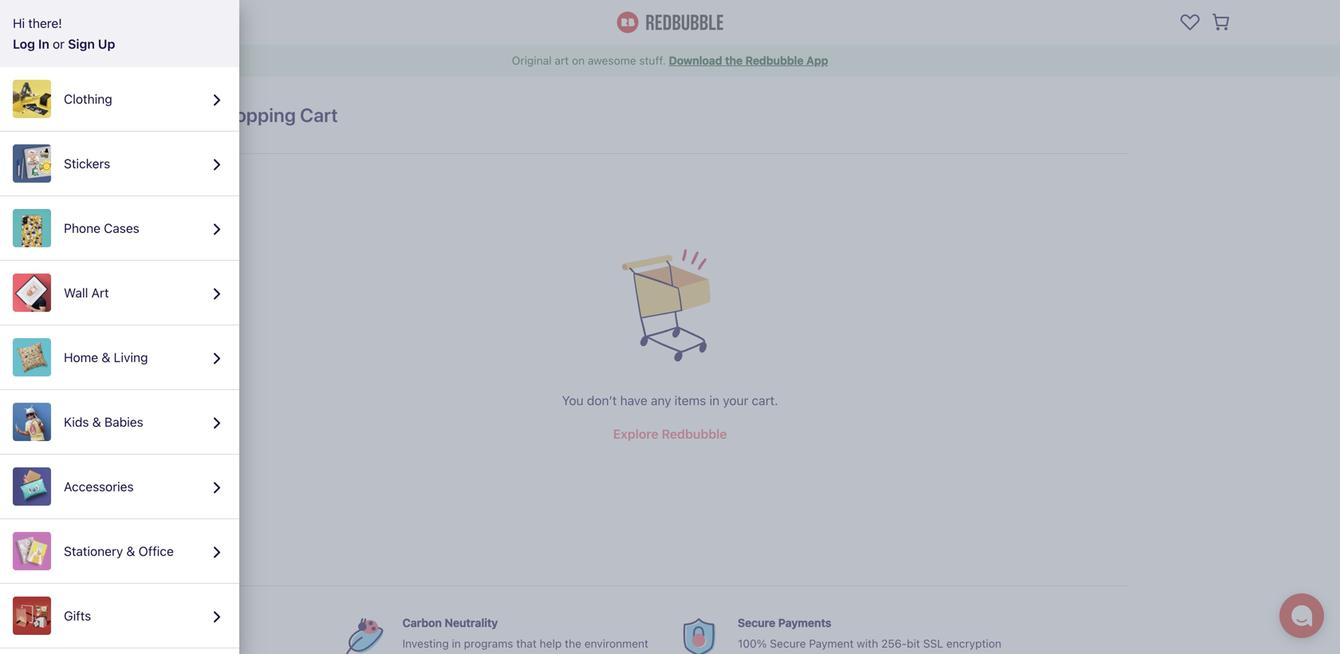 Task type: vqa. For each thing, say whether or not it's contained in the screenshot.
'Kobe' within the Kobe Eats - White  Toddler Pullover Ho By ashleywian
no



Task type: describe. For each thing, give the bounding box(es) containing it.
wall
[[64, 285, 88, 300]]

any
[[651, 393, 671, 408]]

trust signals element
[[212, 599, 1128, 654]]

shopping cart
[[212, 104, 338, 126]]

0 vertical spatial in
[[710, 393, 720, 408]]

app
[[807, 54, 828, 67]]

up
[[98, 36, 115, 51]]

sign
[[68, 36, 95, 51]]

you don't have any items in your cart.
[[562, 393, 778, 408]]

stationery & office link
[[0, 519, 239, 584]]

in
[[38, 36, 49, 51]]

in inside 'carbon neutrality investing in programs that help the environment'
[[452, 637, 461, 650]]

with
[[857, 637, 879, 650]]

art
[[555, 54, 569, 67]]

stickers link
[[0, 132, 239, 196]]

1 horizontal spatial redbubble
[[746, 54, 804, 67]]

& for stationery
[[126, 544, 135, 559]]

0 vertical spatial the
[[725, 54, 743, 67]]

you
[[562, 393, 584, 408]]

items
[[675, 393, 706, 408]]

home & living link
[[0, 326, 239, 390]]

stickers
[[64, 156, 110, 171]]

explore
[[613, 426, 659, 442]]

programs
[[464, 637, 513, 650]]

payment
[[809, 637, 854, 650]]

phone cases
[[64, 221, 139, 236]]

payments
[[779, 616, 832, 630]]

carbon neutrality element
[[339, 612, 649, 654]]

hi
[[13, 16, 25, 31]]

art
[[91, 285, 109, 300]]

1 vertical spatial secure
[[770, 637, 806, 650]]

original art on awesome stuff. download the redbubble app
[[512, 54, 828, 67]]

that
[[516, 637, 537, 650]]

accessories link
[[0, 455, 239, 519]]

secure payments element
[[674, 612, 1002, 654]]

stationery
[[64, 544, 123, 559]]

have
[[620, 393, 648, 408]]

home
[[64, 350, 98, 365]]

log
[[13, 36, 35, 51]]

clothing link
[[0, 67, 239, 132]]

babies
[[104, 415, 143, 430]]

original
[[512, 54, 552, 67]]

redbubble inside "link"
[[662, 426, 727, 442]]

redbubble logo image
[[617, 12, 723, 33]]

or
[[53, 36, 65, 51]]

hi there! log in or sign up
[[13, 16, 115, 51]]

download
[[669, 54, 723, 67]]



Task type: locate. For each thing, give the bounding box(es) containing it.
redbubble down items
[[662, 426, 727, 442]]

0 horizontal spatial in
[[452, 637, 461, 650]]

home & living
[[64, 350, 148, 365]]

cart.
[[752, 393, 778, 408]]

kids & babies link
[[0, 390, 239, 455]]

secure
[[738, 616, 776, 630], [770, 637, 806, 650]]

secure payments 100% secure payment with 256-bit ssl encryption
[[738, 616, 1002, 650]]

stationery & office
[[64, 544, 174, 559]]

accessories
[[64, 479, 134, 494]]

stuff.
[[639, 54, 666, 67]]

wall art link
[[0, 261, 239, 326]]

encryption
[[947, 637, 1002, 650]]

the right download
[[725, 54, 743, 67]]

products dialog
[[0, 0, 1341, 654]]

the
[[725, 54, 743, 67], [565, 637, 582, 650]]

1 horizontal spatial &
[[102, 350, 110, 365]]

carbon
[[403, 616, 442, 630]]

there!
[[28, 16, 62, 31]]

environment
[[585, 637, 649, 650]]

carbon neutrality image
[[345, 618, 383, 654]]

kids & babies
[[64, 415, 143, 430]]

redbubble
[[746, 54, 804, 67], [662, 426, 727, 442]]

explore redbubble link
[[613, 424, 727, 444]]

2 vertical spatial &
[[126, 544, 135, 559]]

1 vertical spatial in
[[452, 637, 461, 650]]

sign up link
[[68, 34, 115, 54]]

your
[[723, 393, 749, 408]]

the inside 'carbon neutrality investing in programs that help the environment'
[[565, 637, 582, 650]]

download the redbubble app link
[[669, 54, 828, 67]]

wall art
[[64, 285, 109, 300]]

neutrality
[[445, 616, 498, 630]]

open chat image
[[1291, 605, 1313, 627]]

1 horizontal spatial in
[[710, 393, 720, 408]]

& left office
[[126, 544, 135, 559]]

bit
[[907, 637, 920, 650]]

0 vertical spatial &
[[102, 350, 110, 365]]

investing
[[403, 637, 449, 650]]

on
[[572, 54, 585, 67]]

secure up 100%
[[738, 616, 776, 630]]

don't
[[587, 393, 617, 408]]

phone
[[64, 221, 100, 236]]

help
[[540, 637, 562, 650]]

shopping
[[212, 104, 296, 126]]

0 horizontal spatial &
[[92, 415, 101, 430]]

secure down "payments"
[[770, 637, 806, 650]]

1 vertical spatial &
[[92, 415, 101, 430]]

& right the kids on the left of page
[[92, 415, 101, 430]]

cart
[[300, 104, 338, 126]]

clothing
[[64, 91, 112, 107]]

carbon neutrality investing in programs that help the environment
[[403, 616, 649, 650]]

log in link
[[13, 34, 49, 54]]

phone cases link
[[0, 196, 239, 261]]

kids
[[64, 415, 89, 430]]

0 vertical spatial secure
[[738, 616, 776, 630]]

living
[[114, 350, 148, 365]]

cases
[[104, 221, 139, 236]]

1 vertical spatial the
[[565, 637, 582, 650]]

explore redbubble
[[613, 426, 727, 442]]

awesome
[[588, 54, 636, 67]]

gifts link
[[0, 584, 239, 649]]

& left living
[[102, 350, 110, 365]]

& for home
[[102, 350, 110, 365]]

1 horizontal spatial the
[[725, 54, 743, 67]]

1 vertical spatial redbubble
[[662, 426, 727, 442]]

office
[[139, 544, 174, 559]]

100%
[[738, 637, 767, 650]]

the right help
[[565, 637, 582, 650]]

0 vertical spatial redbubble
[[746, 54, 804, 67]]

0 horizontal spatial the
[[565, 637, 582, 650]]

in down the neutrality
[[452, 637, 461, 650]]

secure payments image
[[681, 618, 719, 654]]

0 horizontal spatial redbubble
[[662, 426, 727, 442]]

empty cart image
[[614, 236, 726, 377]]

256-
[[882, 637, 907, 650]]

2 horizontal spatial &
[[126, 544, 135, 559]]

&
[[102, 350, 110, 365], [92, 415, 101, 430], [126, 544, 135, 559]]

ssl
[[923, 637, 944, 650]]

& for kids
[[92, 415, 101, 430]]

redbubble left app
[[746, 54, 804, 67]]

gifts
[[64, 608, 91, 624]]

in
[[710, 393, 720, 408], [452, 637, 461, 650]]

in left the 'your'
[[710, 393, 720, 408]]



